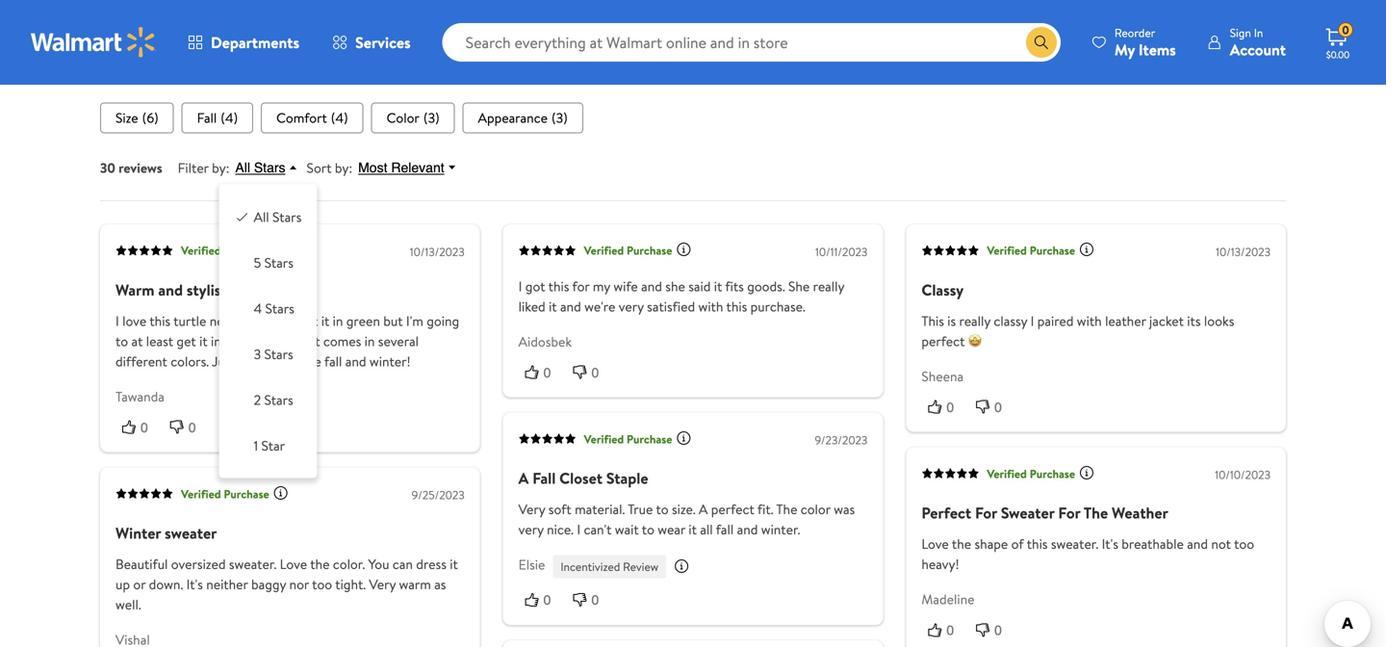 Task type: locate. For each thing, give the bounding box(es) containing it.
a right size.
[[699, 500, 708, 519]]

the up winter.
[[777, 500, 798, 519]]

0 horizontal spatial got
[[298, 311, 318, 330]]

very
[[619, 297, 644, 316], [519, 520, 544, 539]]

1 10/13/2023 from the left
[[410, 244, 465, 260]]

colors. down get
[[171, 352, 209, 371]]

0 horizontal spatial 2
[[225, 332, 232, 350]]

verified purchase information image up she
[[676, 242, 692, 257]]

0 horizontal spatial verified purchase information image
[[273, 486, 289, 501]]

really
[[814, 277, 845, 296], [960, 311, 991, 330]]

0 vertical spatial too
[[1235, 535, 1255, 554]]

2 horizontal spatial verified purchase information image
[[1080, 242, 1095, 257]]

(4) up filter by:
[[221, 108, 238, 127]]

search icon image
[[1034, 35, 1050, 50]]

purchase up paired
[[1030, 242, 1076, 259]]

list containing size
[[100, 102, 1287, 133]]

all inside dropdown button
[[235, 160, 250, 176]]

this inside i love this turtle neck sweater.  i got it in green but i'm going to at least get it in 2 other colors.  it comes in several different colors.  just in time for the fall and winter!
[[150, 311, 171, 330]]

stars right all stars radio at the left of page
[[273, 207, 302, 226]]

size (6)
[[116, 108, 159, 127]]

for inside i got this for my wife and she said it fits goods. she really liked it and we're very satisfied with this purchase.
[[573, 277, 590, 296]]

perfect for sweater for the weather
[[922, 502, 1169, 524]]

0 horizontal spatial by:
[[212, 158, 230, 177]]

All Stars radio
[[235, 207, 250, 223]]

it left all
[[689, 520, 697, 539]]

1 vertical spatial very
[[369, 575, 396, 594]]

stars right 3
[[264, 345, 293, 364]]

verified up sweater
[[181, 486, 221, 502]]

for up shape
[[976, 502, 998, 524]]

list item containing color
[[371, 102, 455, 133]]

1 vertical spatial a
[[699, 500, 708, 519]]

and left she
[[642, 277, 663, 296]]

sweater. inside beautiful oversized sweater. love the color. you can dress it up or down. it's neither baggy nor too tight. very warm as well.
[[229, 555, 277, 574]]

the up love the shape of this sweater. it's breathable and not too heavy!
[[1084, 502, 1109, 524]]

verified up the classy
[[988, 242, 1028, 259]]

1 list item from the left
[[100, 102, 174, 133]]

in down neck
[[211, 332, 221, 350]]

1 vertical spatial too
[[312, 575, 332, 594]]

1 horizontal spatial really
[[960, 311, 991, 330]]

0 horizontal spatial verified purchase information image
[[676, 242, 692, 257]]

0 vertical spatial sweater.
[[241, 311, 288, 330]]

very
[[519, 500, 546, 519], [369, 575, 396, 594]]

sweater. for sweater
[[1052, 535, 1099, 554]]

all right filter by:
[[235, 160, 250, 176]]

appearance (3)
[[478, 108, 568, 127]]

0 vertical spatial verified purchase information image
[[1080, 242, 1095, 257]]

9/23/2023
[[815, 432, 868, 449]]

love up heavy!
[[922, 535, 949, 554]]

it's down oversized
[[186, 575, 203, 594]]

1 vertical spatial all
[[254, 207, 269, 226]]

2 up the just
[[225, 332, 232, 350]]

i'm
[[406, 311, 424, 330]]

2 list item from the left
[[182, 102, 253, 133]]

its
[[1188, 311, 1202, 330]]

sweater. inside i love this turtle neck sweater.  i got it in green but i'm going to at least get it in 2 other colors.  it comes in several different colors.  just in time for the fall and winter!
[[241, 311, 288, 330]]

verified up my
[[584, 242, 624, 259]]

sweater. up other
[[241, 311, 288, 330]]

in up comes
[[333, 311, 343, 330]]

10/13/2023 up the looks
[[1217, 244, 1271, 260]]

warm
[[116, 279, 155, 300]]

0 vertical spatial 2
[[225, 332, 232, 350]]

1 horizontal spatial very
[[619, 297, 644, 316]]

0 horizontal spatial perfect
[[711, 500, 755, 519]]

neck
[[210, 311, 237, 330]]

0 vertical spatial very
[[619, 297, 644, 316]]

sign in account
[[1231, 25, 1287, 60]]

0 vertical spatial the
[[302, 352, 321, 371]]

purchase up perfect for sweater for the weather
[[1030, 466, 1076, 482]]

stars left sort
[[254, 160, 286, 176]]

got up it
[[298, 311, 318, 330]]

2 vertical spatial sweater.
[[229, 555, 277, 574]]

0 vertical spatial a
[[519, 468, 529, 489]]

1 vertical spatial 2
[[254, 390, 261, 409]]

account
[[1231, 39, 1287, 60]]

list item containing size
[[100, 102, 174, 133]]

verified up "sweater"
[[988, 466, 1028, 482]]

1 vertical spatial perfect
[[711, 500, 755, 519]]

1 vertical spatial verified purchase information image
[[676, 431, 692, 446]]

0 horizontal spatial fall
[[324, 352, 342, 371]]

love up 'nor'
[[280, 555, 307, 574]]

turtle
[[174, 311, 206, 330]]

madeline
[[922, 590, 975, 609]]

i up liked
[[519, 277, 522, 296]]

2 vertical spatial the
[[310, 555, 330, 574]]

other
[[235, 332, 267, 350]]

1 horizontal spatial to
[[642, 520, 655, 539]]

dress
[[416, 555, 447, 574]]

1 vertical spatial love
[[280, 555, 307, 574]]

we're
[[585, 297, 616, 316]]

the down it
[[302, 352, 321, 371]]

verified purchase information image up perfect for sweater for the weather
[[1080, 465, 1095, 481]]

this up least
[[150, 311, 171, 330]]

a
[[519, 468, 529, 489], [699, 500, 708, 519]]

1 by: from the left
[[212, 158, 230, 177]]

1 vertical spatial the
[[952, 535, 972, 554]]

1 horizontal spatial a
[[699, 500, 708, 519]]

1 horizontal spatial love
[[922, 535, 949, 554]]

1 vertical spatial it's
[[186, 575, 203, 594]]

verified purchase up staple
[[584, 431, 673, 447]]

1 horizontal spatial with
[[1078, 311, 1103, 330]]

0 horizontal spatial to
[[116, 332, 128, 350]]

(3)
[[424, 108, 440, 127], [552, 108, 568, 127]]

Walmart Site-Wide search field
[[443, 23, 1061, 62]]

1 (4) from the left
[[221, 108, 238, 127]]

0 horizontal spatial all
[[235, 160, 250, 176]]

sweater. inside love the shape of this sweater. it's breathable and not too heavy!
[[1052, 535, 1099, 554]]

in
[[333, 311, 343, 330], [211, 332, 221, 350], [365, 332, 375, 350], [239, 352, 249, 371]]

1 vertical spatial for
[[282, 352, 299, 371]]

3 list item from the left
[[261, 102, 364, 133]]

sweater
[[1001, 502, 1055, 524]]

frequent
[[100, 61, 161, 82]]

10/10/2023
[[1216, 467, 1271, 483]]

0 vertical spatial it's
[[1102, 535, 1119, 554]]

purchase for winter sweater
[[224, 486, 269, 502]]

1 vertical spatial really
[[960, 311, 991, 330]]

1 horizontal spatial fall
[[716, 520, 734, 539]]

1 horizontal spatial for
[[573, 277, 590, 296]]

(3) right the color
[[424, 108, 440, 127]]

review
[[623, 559, 659, 575]]

(4) right comfort
[[331, 108, 348, 127]]

stars right '4'
[[265, 299, 295, 318]]

most relevant button
[[353, 159, 466, 177]]

too right the not
[[1235, 535, 1255, 554]]

just
[[212, 352, 236, 371]]

0 horizontal spatial with
[[699, 297, 724, 316]]

purchase down 1
[[224, 486, 269, 502]]

0 horizontal spatial really
[[814, 277, 845, 296]]

and down fit.
[[737, 520, 758, 539]]

it's inside beautiful oversized sweater. love the color. you can dress it up or down. it's neither baggy nor too tight. very warm as well.
[[186, 575, 203, 594]]

1 vertical spatial fall
[[533, 468, 556, 489]]

30
[[100, 158, 115, 177]]

1 horizontal spatial too
[[1235, 535, 1255, 554]]

0 horizontal spatial a
[[519, 468, 529, 489]]

my
[[593, 277, 611, 296]]

this
[[922, 311, 945, 330]]

0 vertical spatial all
[[235, 160, 250, 176]]

color (3)
[[387, 108, 440, 127]]

verified purchase information image
[[676, 242, 692, 257], [1080, 465, 1095, 481]]

4
[[254, 299, 262, 318]]

staple
[[607, 468, 649, 489]]

services
[[355, 32, 411, 53]]

to left at
[[116, 332, 128, 350]]

sweater. up baggy
[[229, 555, 277, 574]]

0 horizontal spatial it's
[[186, 575, 203, 594]]

i right the classy
[[1031, 311, 1035, 330]]

fall
[[324, 352, 342, 371], [716, 520, 734, 539]]

elsie
[[519, 555, 545, 574]]

and inside i love this turtle neck sweater.  i got it in green but i'm going to at least get it in 2 other colors.  it comes in several different colors.  just in time for the fall and winter!
[[346, 352, 367, 371]]

2 vertical spatial verified purchase information image
[[273, 486, 289, 501]]

0 horizontal spatial for
[[282, 352, 299, 371]]

fall right all
[[716, 520, 734, 539]]

0 horizontal spatial 10/13/2023
[[410, 244, 465, 260]]

0 horizontal spatial for
[[976, 502, 998, 524]]

got up liked
[[526, 277, 546, 296]]

for left my
[[573, 277, 590, 296]]

verified purchase information image
[[1080, 242, 1095, 257], [676, 431, 692, 446], [273, 486, 289, 501]]

verified up stylish at top left
[[181, 242, 221, 259]]

size.
[[672, 500, 696, 519]]

1 (3) from the left
[[424, 108, 440, 127]]

verified
[[181, 242, 221, 259], [584, 242, 624, 259], [988, 242, 1028, 259], [584, 431, 624, 447], [988, 466, 1028, 482], [181, 486, 221, 502]]

for
[[976, 502, 998, 524], [1059, 502, 1081, 524]]

for
[[573, 277, 590, 296], [282, 352, 299, 371]]

5 list item from the left
[[463, 102, 583, 133]]

2 10/13/2023 from the left
[[1217, 244, 1271, 260]]

she
[[789, 277, 810, 296]]

2 by: from the left
[[335, 158, 353, 177]]

filter
[[178, 158, 209, 177]]

i inside this is really classy i paired with leather jacket its looks perfect 🤩
[[1031, 311, 1035, 330]]

this right of
[[1027, 535, 1048, 554]]

love
[[122, 311, 147, 330]]

a left closet
[[519, 468, 529, 489]]

0 vertical spatial really
[[814, 277, 845, 296]]

0 horizontal spatial love
[[280, 555, 307, 574]]

0 vertical spatial perfect
[[922, 332, 965, 350]]

breathable
[[1122, 535, 1185, 554]]

0 vertical spatial got
[[526, 277, 546, 296]]

2
[[225, 332, 232, 350], [254, 390, 261, 409]]

with right paired
[[1078, 311, 1103, 330]]

2 vertical spatial to
[[642, 520, 655, 539]]

0 vertical spatial all stars
[[235, 160, 286, 176]]

1 horizontal spatial it's
[[1102, 535, 1119, 554]]

purchase up staple
[[627, 431, 673, 447]]

1
[[254, 436, 258, 455]]

perfect inside very soft material. true to size. a perfect fit. the color was very nice. i can't wait to wear it all fall and winter.
[[711, 500, 755, 519]]

it's
[[1102, 535, 1119, 554], [186, 575, 203, 594]]

verified for a fall closet staple
[[584, 431, 624, 447]]

star
[[262, 436, 285, 455]]

by: right sort
[[335, 158, 353, 177]]

fall up soft
[[533, 468, 556, 489]]

1 vertical spatial colors.
[[171, 352, 209, 371]]

option group
[[235, 200, 302, 463]]

really right she at right top
[[814, 277, 845, 296]]

colors. left it
[[270, 332, 308, 350]]

all right all stars radio at the left of page
[[254, 207, 269, 226]]

soft
[[549, 500, 572, 519]]

verified for winter sweater
[[181, 486, 221, 502]]

fall inside i love this turtle neck sweater.  i got it in green but i'm going to at least get it in 2 other colors.  it comes in several different colors.  just in time for the fall and winter!
[[324, 352, 342, 371]]

🤩
[[969, 332, 982, 350]]

stars right 5 on the left of the page
[[265, 253, 294, 272]]

1 horizontal spatial perfect
[[922, 332, 965, 350]]

incentivized review information image
[[674, 559, 690, 574]]

list item
[[100, 102, 174, 133], [182, 102, 253, 133], [261, 102, 364, 133], [371, 102, 455, 133], [463, 102, 583, 133]]

with down said
[[699, 297, 724, 316]]

to right wait
[[642, 520, 655, 539]]

1 horizontal spatial verified purchase information image
[[676, 431, 692, 446]]

in down green
[[365, 332, 375, 350]]

verified purchase information image up size.
[[676, 431, 692, 446]]

30 reviews
[[100, 158, 162, 177]]

verified purchase information image for winter sweater
[[273, 486, 289, 501]]

reviews
[[119, 158, 162, 177]]

0 horizontal spatial fall
[[197, 108, 217, 127]]

10/13/2023 up going
[[410, 244, 465, 260]]

size
[[116, 108, 138, 127]]

the up heavy!
[[952, 535, 972, 554]]

fits
[[726, 277, 744, 296]]

very left soft
[[519, 500, 546, 519]]

0 vertical spatial love
[[922, 535, 949, 554]]

love inside beautiful oversized sweater. love the color. you can dress it up or down. it's neither baggy nor too tight. very warm as well.
[[280, 555, 307, 574]]

1 horizontal spatial all
[[254, 207, 269, 226]]

1 horizontal spatial (4)
[[331, 108, 348, 127]]

i inside very soft material. true to size. a perfect fit. the color was very nice. i can't wait to wear it all fall and winter.
[[577, 520, 581, 539]]

1 horizontal spatial got
[[526, 277, 546, 296]]

(3) right appearance on the left top of page
[[552, 108, 568, 127]]

with inside this is really classy i paired with leather jacket its looks perfect 🤩
[[1078, 311, 1103, 330]]

1 horizontal spatial (3)
[[552, 108, 568, 127]]

verified purchase information image for a fall closet staple
[[676, 431, 692, 446]]

services button
[[316, 19, 427, 65]]

wait
[[615, 520, 639, 539]]

wear
[[658, 520, 686, 539]]

verified purchase information image up this is really classy i paired with leather jacket its looks perfect 🤩 at right
[[1080, 242, 1095, 257]]

very left nice.
[[519, 520, 544, 539]]

0 horizontal spatial (4)
[[221, 108, 238, 127]]

warm
[[399, 575, 431, 594]]

i right nice.
[[577, 520, 581, 539]]

1 horizontal spatial very
[[519, 500, 546, 519]]

love inside love the shape of this sweater. it's breathable and not too heavy!
[[922, 535, 949, 554]]

10/13/2023
[[410, 244, 465, 260], [1217, 244, 1271, 260]]

1 horizontal spatial colors.
[[270, 332, 308, 350]]

1 star
[[254, 436, 285, 455]]

i right '4'
[[291, 311, 295, 330]]

0 vertical spatial very
[[519, 500, 546, 519]]

1 vertical spatial very
[[519, 520, 544, 539]]

winter.
[[762, 520, 801, 539]]

perfect left fit.
[[711, 500, 755, 519]]

color
[[801, 500, 831, 519]]

jacket
[[1150, 311, 1185, 330]]

by: for filter by:
[[212, 158, 230, 177]]

this left my
[[549, 277, 570, 296]]

got inside i got this for my wife and she said it fits goods. she really liked it and we're very satisfied with this purchase.
[[526, 277, 546, 296]]

2 (3) from the left
[[552, 108, 568, 127]]

1 horizontal spatial verified purchase information image
[[1080, 465, 1095, 481]]

list
[[100, 102, 1287, 133]]

verified for classy
[[988, 242, 1028, 259]]

it's inside love the shape of this sweater. it's breathable and not too heavy!
[[1102, 535, 1119, 554]]

0 horizontal spatial too
[[312, 575, 332, 594]]

1 vertical spatial verified purchase information image
[[1080, 465, 1095, 481]]

1 vertical spatial got
[[298, 311, 318, 330]]

all stars
[[235, 160, 286, 176], [254, 207, 302, 226]]

0 horizontal spatial colors.
[[171, 352, 209, 371]]

of
[[1012, 535, 1024, 554]]

stars inside dropdown button
[[254, 160, 286, 176]]

sweater. down perfect for sweater for the weather
[[1052, 535, 1099, 554]]

1 vertical spatial to
[[656, 500, 669, 519]]

comfort
[[276, 108, 327, 127]]

all stars up all stars radio at the left of page
[[235, 160, 286, 176]]

and left the not
[[1188, 535, 1209, 554]]

and inside very soft material. true to size. a perfect fit. the color was very nice. i can't wait to wear it all fall and winter.
[[737, 520, 758, 539]]

1 horizontal spatial by:
[[335, 158, 353, 177]]

4 list item from the left
[[371, 102, 455, 133]]

really up 🤩
[[960, 311, 991, 330]]

verified purchase up "sweater"
[[988, 466, 1076, 482]]

0 horizontal spatial the
[[777, 500, 798, 519]]

it
[[312, 332, 320, 350]]

very inside very soft material. true to size. a perfect fit. the color was very nice. i can't wait to wear it all fall and winter.
[[519, 500, 546, 519]]

0 vertical spatial to
[[116, 332, 128, 350]]

0 vertical spatial fall
[[324, 352, 342, 371]]

purchase for classy
[[1030, 242, 1076, 259]]

0 vertical spatial verified purchase information image
[[676, 242, 692, 257]]

0 vertical spatial fall
[[197, 108, 217, 127]]

2 (4) from the left
[[331, 108, 348, 127]]

verified purchase down all stars radio at the left of page
[[181, 242, 269, 259]]

to left size.
[[656, 500, 669, 519]]

several
[[378, 332, 419, 350]]

very down wife
[[619, 297, 644, 316]]

0 vertical spatial colors.
[[270, 332, 308, 350]]

but
[[384, 311, 403, 330]]

all stars right all stars radio at the left of page
[[254, 207, 302, 226]]

warm and stylish
[[116, 279, 229, 300]]

by: right filter
[[212, 158, 230, 177]]

0 horizontal spatial (3)
[[424, 108, 440, 127]]

verified purchase
[[181, 242, 269, 259], [584, 242, 673, 259], [988, 242, 1076, 259], [584, 431, 673, 447], [988, 466, 1076, 482], [181, 486, 269, 502]]

the inside love the shape of this sweater. it's breathable and not too heavy!
[[952, 535, 972, 554]]

1 horizontal spatial for
[[1059, 502, 1081, 524]]

reorder my items
[[1115, 25, 1177, 60]]

(4)
[[221, 108, 238, 127], [331, 108, 348, 127]]

i inside i got this for my wife and she said it fits goods. she really liked it and we're very satisfied with this purchase.
[[519, 277, 522, 296]]

for right time
[[282, 352, 299, 371]]

it right dress
[[450, 555, 458, 574]]

2 down time
[[254, 390, 261, 409]]

not
[[1212, 535, 1232, 554]]

and down comes
[[346, 352, 367, 371]]

looks
[[1205, 311, 1235, 330]]

verified purchase up sweater
[[181, 486, 269, 502]]

1 vertical spatial sweater.
[[1052, 535, 1099, 554]]

0 horizontal spatial very
[[369, 575, 396, 594]]

0 vertical spatial for
[[573, 277, 590, 296]]

0 horizontal spatial very
[[519, 520, 544, 539]]

9/25/2023
[[412, 487, 465, 503]]

1 vertical spatial fall
[[716, 520, 734, 539]]

very down you
[[369, 575, 396, 594]]

verified purchase information image down star
[[273, 486, 289, 501]]

it's left "breathable"
[[1102, 535, 1119, 554]]

1 horizontal spatial 10/13/2023
[[1217, 244, 1271, 260]]

fall down mentions
[[197, 108, 217, 127]]



Task type: vqa. For each thing, say whether or not it's contained in the screenshot.
0
yes



Task type: describe. For each thing, give the bounding box(es) containing it.
i got this for my wife and she said it fits goods. she really liked it and we're very satisfied with this purchase.
[[519, 277, 845, 316]]

5 stars
[[254, 253, 294, 272]]

purchase for perfect for sweater for the weather
[[1030, 466, 1076, 482]]

tawanda
[[116, 387, 165, 406]]

wife
[[614, 277, 638, 296]]

it right liked
[[549, 297, 557, 316]]

with inside i got this for my wife and she said it fits goods. she really liked it and we're very satisfied with this purchase.
[[699, 297, 724, 316]]

(6)
[[142, 108, 159, 127]]

green
[[347, 311, 380, 330]]

purchase up wife
[[627, 242, 673, 259]]

list item containing comfort
[[261, 102, 364, 133]]

$0.00
[[1327, 48, 1351, 61]]

departments button
[[171, 19, 316, 65]]

satisfied
[[647, 297, 696, 316]]

4 stars
[[254, 299, 295, 318]]

well.
[[116, 595, 141, 614]]

sweater. for stylish
[[241, 311, 288, 330]]

verified purchase for classy
[[988, 242, 1076, 259]]

it inside beautiful oversized sweater. love the color. you can dress it up or down. it's neither baggy nor too tight. very warm as well.
[[450, 555, 458, 574]]

the inside beautiful oversized sweater. love the color. you can dress it up or down. it's neither baggy nor too tight. very warm as well.
[[310, 555, 330, 574]]

in
[[1255, 25, 1264, 41]]

2 for from the left
[[1059, 502, 1081, 524]]

incentivized review
[[561, 559, 659, 575]]

(3) for color (3)
[[424, 108, 440, 127]]

verified purchase information image for aidosbek
[[676, 242, 692, 257]]

it left the fits
[[714, 277, 723, 296]]

list item containing appearance
[[463, 102, 583, 133]]

for inside i love this turtle neck sweater.  i got it in green but i'm going to at least get it in 2 other colors.  it comes in several different colors.  just in time for the fall and winter!
[[282, 352, 299, 371]]

2 inside i love this turtle neck sweater.  i got it in green but i'm going to at least get it in 2 other colors.  it comes in several different colors.  just in time for the fall and winter!
[[225, 332, 232, 350]]

verified for perfect for sweater for the weather
[[988, 466, 1028, 482]]

1 for from the left
[[976, 502, 998, 524]]

is
[[948, 311, 957, 330]]

sheena
[[922, 367, 964, 386]]

a fall closet staple
[[519, 468, 649, 489]]

oversized
[[171, 555, 226, 574]]

goods.
[[748, 277, 786, 296]]

this is really classy i paired with leather jacket its looks perfect 🤩
[[922, 311, 1235, 350]]

it inside very soft material. true to size. a perfect fit. the color was very nice. i can't wait to wear it all fall and winter.
[[689, 520, 697, 539]]

very inside beautiful oversized sweater. love the color. you can dress it up or down. it's neither baggy nor too tight. very warm as well.
[[369, 575, 396, 594]]

purchase.
[[751, 297, 806, 316]]

different
[[116, 352, 167, 371]]

stars down time
[[264, 390, 294, 409]]

as
[[435, 575, 446, 594]]

color
[[387, 108, 420, 127]]

verified purchase information image for madeline
[[1080, 465, 1095, 481]]

to inside i love this turtle neck sweater.  i got it in green but i'm going to at least get it in 2 other colors.  it comes in several different colors.  just in time for the fall and winter!
[[116, 332, 128, 350]]

she
[[666, 277, 686, 296]]

get
[[177, 332, 196, 350]]

10/11/2023
[[816, 244, 868, 260]]

walmart image
[[31, 27, 156, 58]]

reorder
[[1115, 25, 1156, 41]]

all
[[701, 520, 713, 539]]

10/13/2023 for classy
[[1217, 244, 1271, 260]]

the inside very soft material. true to size. a perfect fit. the color was very nice. i can't wait to wear it all fall and winter.
[[777, 500, 798, 519]]

too inside love the shape of this sweater. it's breathable and not too heavy!
[[1235, 535, 1255, 554]]

too inside beautiful oversized sweater. love the color. you can dress it up or down. it's neither baggy nor too tight. very warm as well.
[[312, 575, 332, 594]]

very soft material. true to size. a perfect fit. the color was very nice. i can't wait to wear it all fall and winter.
[[519, 500, 856, 539]]

all stars inside all stars dropdown button
[[235, 160, 286, 176]]

aidosbek
[[519, 332, 572, 351]]

least
[[146, 332, 173, 350]]

1 horizontal spatial the
[[1084, 502, 1109, 524]]

neither
[[206, 575, 248, 594]]

incentivized
[[561, 559, 621, 575]]

all stars button
[[230, 159, 307, 177]]

and inside love the shape of this sweater. it's breathable and not too heavy!
[[1188, 535, 1209, 554]]

most
[[358, 160, 388, 176]]

the inside i love this turtle neck sweater.  i got it in green but i'm going to at least get it in 2 other colors.  it comes in several different colors.  just in time for the fall and winter!
[[302, 352, 321, 371]]

it up comes
[[321, 311, 330, 330]]

i left love
[[116, 311, 119, 330]]

verified purchase up wife
[[584, 242, 673, 259]]

really inside this is really classy i paired with leather jacket its looks perfect 🤩
[[960, 311, 991, 330]]

frequent mentions
[[100, 61, 228, 82]]

said
[[689, 277, 711, 296]]

very inside i got this for my wife and she said it fits goods. she really liked it and we're very satisfied with this purchase.
[[619, 297, 644, 316]]

true
[[628, 500, 653, 519]]

purchase down all stars radio at the left of page
[[224, 242, 269, 259]]

Search search field
[[443, 23, 1061, 62]]

a inside very soft material. true to size. a perfect fit. the color was very nice. i can't wait to wear it all fall and winter.
[[699, 500, 708, 519]]

items
[[1139, 39, 1177, 60]]

by: for sort by:
[[335, 158, 353, 177]]

this down the fits
[[727, 297, 748, 316]]

(4) for comfort (4)
[[331, 108, 348, 127]]

my
[[1115, 39, 1136, 60]]

beautiful oversized sweater. love the color. you can dress it up or down. it's neither baggy nor too tight. very warm as well.
[[116, 555, 458, 614]]

tight.
[[335, 575, 366, 594]]

really inside i got this for my wife and she said it fits goods. she really liked it and we're very satisfied with this purchase.
[[814, 277, 845, 296]]

perfect inside this is really classy i paired with leather jacket its looks perfect 🤩
[[922, 332, 965, 350]]

very inside very soft material. true to size. a perfect fit. the color was very nice. i can't wait to wear it all fall and winter.
[[519, 520, 544, 539]]

(4) for fall (4)
[[221, 108, 238, 127]]

verified purchase information image for classy
[[1080, 242, 1095, 257]]

verified purchase for perfect for sweater for the weather
[[988, 466, 1076, 482]]

comes
[[324, 332, 361, 350]]

can't
[[584, 520, 612, 539]]

got inside i love this turtle neck sweater.  i got it in green but i'm going to at least get it in 2 other colors.  it comes in several different colors.  just in time for the fall and winter!
[[298, 311, 318, 330]]

stylish
[[187, 279, 229, 300]]

1 vertical spatial all stars
[[254, 207, 302, 226]]

in left 3
[[239, 352, 249, 371]]

at
[[131, 332, 143, 350]]

winter sweater
[[116, 523, 217, 544]]

1 horizontal spatial 2
[[254, 390, 261, 409]]

can
[[393, 555, 413, 574]]

it right get
[[199, 332, 208, 350]]

2 horizontal spatial to
[[656, 500, 669, 519]]

nor
[[289, 575, 309, 594]]

option group containing all stars
[[235, 200, 302, 463]]

fall (4)
[[197, 108, 238, 127]]

(3) for appearance (3)
[[552, 108, 568, 127]]

weather
[[1112, 502, 1169, 524]]

sort
[[307, 158, 332, 177]]

relevant
[[391, 160, 445, 176]]

list item containing fall
[[182, 102, 253, 133]]

shape
[[975, 535, 1009, 554]]

closet
[[560, 468, 603, 489]]

and left we're
[[560, 297, 582, 316]]

beautiful
[[116, 555, 168, 574]]

baggy
[[251, 575, 286, 594]]

verified purchase for winter sweater
[[181, 486, 269, 502]]

this inside love the shape of this sweater. it's breathable and not too heavy!
[[1027, 535, 1048, 554]]

purchase for a fall closet staple
[[627, 431, 673, 447]]

verified purchase for a fall closet staple
[[584, 431, 673, 447]]

winter!
[[370, 352, 411, 371]]

10/13/2023 for warm and stylish
[[410, 244, 465, 260]]

perfect
[[922, 502, 972, 524]]

and right "warm"
[[158, 279, 183, 300]]

fall inside very soft material. true to size. a perfect fit. the color was very nice. i can't wait to wear it all fall and winter.
[[716, 520, 734, 539]]

or
[[133, 575, 146, 594]]

1 horizontal spatial fall
[[533, 468, 556, 489]]

3
[[254, 345, 261, 364]]

i love this turtle neck sweater.  i got it in green but i'm going to at least get it in 2 other colors.  it comes in several different colors.  just in time for the fall and winter!
[[116, 311, 460, 371]]

fall inside list item
[[197, 108, 217, 127]]

3 stars
[[254, 345, 293, 364]]

most relevant
[[358, 160, 445, 176]]

time
[[252, 352, 279, 371]]

paired
[[1038, 311, 1074, 330]]

color.
[[333, 555, 365, 574]]



